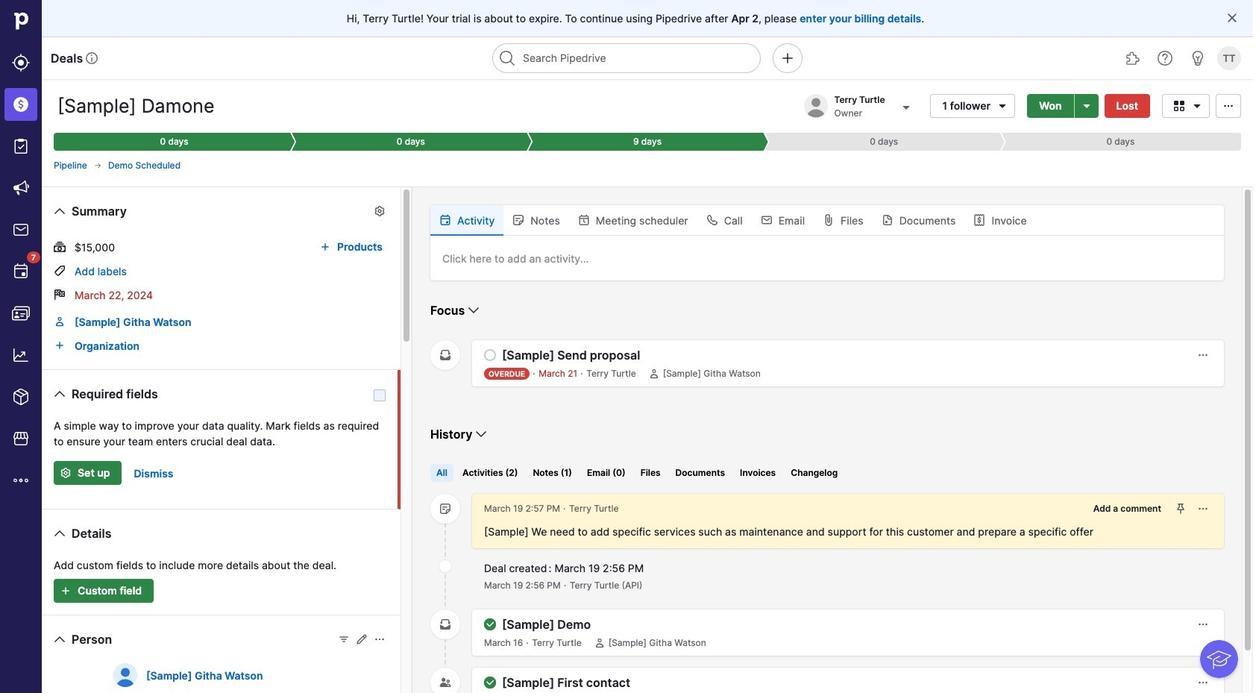 Task type: describe. For each thing, give the bounding box(es) containing it.
sales assistant image
[[1190, 49, 1207, 67]]

1 more actions image from the top
[[1198, 349, 1210, 361]]

color undefined image
[[12, 263, 30, 281]]

quick help image
[[1157, 49, 1175, 67]]

options image
[[1078, 100, 1096, 112]]

2 color link image from the top
[[54, 340, 66, 351]]

transfer ownership image
[[897, 98, 915, 116]]

campaigns image
[[12, 179, 30, 197]]

knowledge center bot, also known as kc bot is an onboarding assistant that allows you to see the list of onboarding items in one place for quick and easy reference. this improves your in-app experience. image
[[1201, 640, 1239, 678]]

products image
[[12, 388, 30, 406]]

2 more actions image from the top
[[1198, 677, 1210, 689]]

pin this note image
[[1175, 503, 1187, 515]]

1 more actions image from the top
[[1198, 503, 1210, 515]]

projects image
[[12, 137, 30, 155]]

contacts image
[[12, 304, 30, 322]]



Task type: locate. For each thing, give the bounding box(es) containing it.
1 color secondary image from the top
[[440, 503, 451, 515]]

color link image right insights image
[[54, 340, 66, 351]]

[Sample] Damone text field
[[54, 91, 243, 121]]

color secondary image
[[440, 349, 451, 361], [440, 560, 451, 572], [440, 619, 451, 631]]

1 vertical spatial more actions image
[[1198, 677, 1210, 689]]

more image
[[12, 472, 30, 490]]

marketplace image
[[12, 430, 30, 448]]

3 color secondary image from the top
[[440, 619, 451, 631]]

more actions image right pin this note icon
[[1198, 503, 1210, 515]]

menu item
[[0, 84, 42, 125]]

more actions image up "knowledge center bot, also known as kc bot is an onboarding assistant that allows you to see the list of onboarding items in one place for quick and easy reference. this improves your in-app experience." image
[[1198, 619, 1210, 631]]

color secondary image
[[440, 503, 451, 515], [440, 677, 451, 689]]

1 color secondary image from the top
[[440, 349, 451, 361]]

0 vertical spatial color secondary image
[[440, 503, 451, 515]]

color primary inverted image
[[57, 585, 75, 597]]

0 vertical spatial color secondary image
[[440, 349, 451, 361]]

2 color secondary image from the top
[[440, 677, 451, 689]]

Search Pipedrive field
[[493, 43, 761, 73]]

0 vertical spatial more actions image
[[1198, 503, 1210, 515]]

1 color link image from the top
[[54, 316, 66, 328]]

more actions image
[[1198, 349, 1210, 361], [1198, 677, 1210, 689]]

1 vertical spatial color secondary image
[[440, 677, 451, 689]]

menu
[[0, 0, 42, 693]]

color primary image
[[1171, 100, 1189, 112], [1189, 100, 1207, 112], [1220, 100, 1238, 112], [93, 161, 102, 170], [51, 202, 69, 220], [374, 205, 386, 217], [578, 214, 590, 226], [706, 214, 718, 226], [823, 214, 835, 226], [974, 214, 986, 226], [465, 301, 483, 319], [51, 525, 69, 543], [51, 631, 69, 649], [356, 634, 368, 646], [484, 677, 496, 689]]

2 color secondary image from the top
[[440, 560, 451, 572]]

0 vertical spatial color link image
[[54, 316, 66, 328]]

sales inbox image
[[12, 221, 30, 239]]

more actions image
[[1198, 503, 1210, 515], [1198, 619, 1210, 631]]

0 vertical spatial more actions image
[[1198, 349, 1210, 361]]

info image
[[86, 52, 98, 64]]

leads image
[[12, 54, 30, 72]]

1 vertical spatial color secondary image
[[440, 560, 451, 572]]

quick add image
[[779, 49, 797, 67]]

insights image
[[12, 346, 30, 364]]

home image
[[10, 10, 32, 32]]

color link image
[[54, 316, 66, 328], [54, 340, 66, 351]]

2 more actions image from the top
[[1198, 619, 1210, 631]]

color primary inverted image
[[57, 467, 75, 479]]

color primary image
[[1227, 12, 1239, 24], [994, 100, 1012, 112], [440, 214, 451, 226], [513, 214, 525, 226], [761, 214, 773, 226], [882, 214, 894, 226], [54, 241, 66, 253], [316, 241, 334, 253], [54, 265, 66, 277], [54, 289, 66, 301], [484, 349, 496, 361], [648, 368, 660, 380], [51, 385, 69, 403], [473, 425, 491, 443], [484, 619, 496, 631], [338, 634, 350, 646], [374, 634, 386, 646], [594, 637, 606, 649]]

1 vertical spatial more actions image
[[1198, 619, 1210, 631]]

color link image right contacts icon at left
[[54, 316, 66, 328]]

1 vertical spatial color link image
[[54, 340, 66, 351]]

deals image
[[12, 96, 30, 113]]

2 vertical spatial color secondary image
[[440, 619, 451, 631]]



Task type: vqa. For each thing, say whether or not it's contained in the screenshot.
Transfer ownership icon
yes



